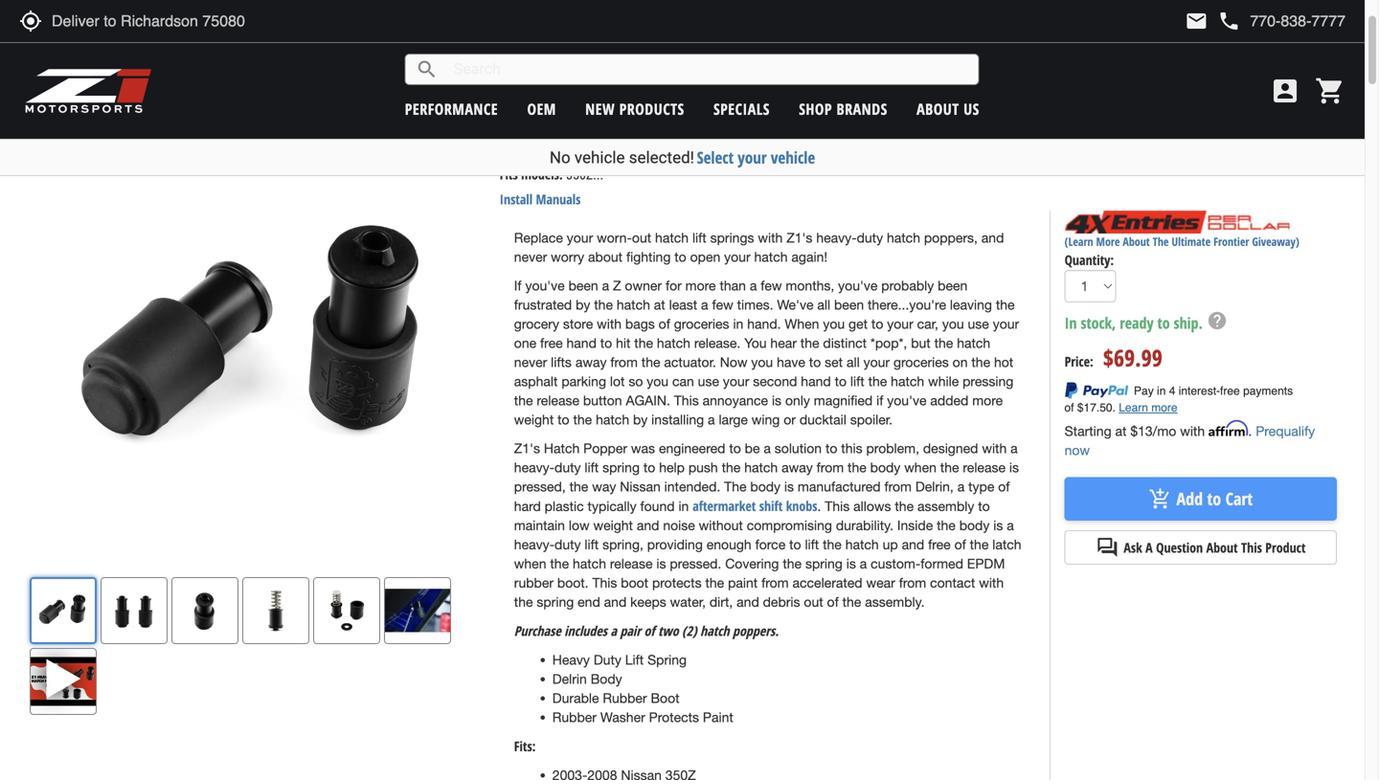 Task type: describe. For each thing, give the bounding box(es) containing it.
car,
[[917, 316, 938, 332]]

to up magnified
[[835, 373, 847, 389]]

0 vertical spatial the
[[1153, 234, 1169, 250]]

to inside in stock, ready to ship. help
[[1157, 313, 1170, 333]]

0 vertical spatial all
[[817, 297, 830, 313]]

the down when
[[800, 335, 819, 351]]

duty inside replace your worn-out hatch lift springs with z1's heavy-duty hatch poppers, and never worry about fighting to open your hatch again!
[[857, 230, 883, 245]]

replace
[[514, 230, 563, 245]]

ducktail
[[799, 412, 846, 427]]

1 vertical spatial rubber
[[552, 709, 597, 725]]

products
[[619, 99, 684, 119]]

. inside starting at $13 /mo with affirm .
[[1248, 423, 1252, 439]]

a left the pair
[[610, 622, 617, 640]]

help inside in stock, ready to ship. help
[[1207, 310, 1228, 331]]

with inside . this allows the assembly to maintain low weight and noise without compromising durability. inside the body is a heavy-duty lift spring, providing enough force to lift the hatch up and free of the latch when the hatch release is pressed. covering the spring is a custom-formed epdm rubber boot. this boot protects the paint from accelerated wear from contact with the spring end and keeps water, dirt, and debris out of the assembly.
[[979, 575, 1004, 591]]

be
[[745, 440, 760, 456]]

weight inside . this allows the assembly to maintain low weight and noise without compromising durability. inside the body is a heavy-duty lift spring, providing enough force to lift the hatch up and free of the latch when the hatch release is pressed. covering the spring is a custom-formed epdm rubber boot. this boot protects the paint from accelerated wear from contact with the spring end and keeps water, dirt, and debris out of the assembly.
[[593, 517, 633, 533]]

in
[[1065, 313, 1077, 333]]

months,
[[786, 278, 834, 293]]

the right the push
[[722, 460, 741, 475]]

a left now on the right bottom of the page
[[1010, 440, 1018, 456]]

or
[[784, 412, 796, 427]]

durable
[[552, 690, 599, 706]]

button
[[583, 392, 622, 408]]

a left the type
[[957, 479, 965, 494]]

hatch left again!
[[754, 249, 788, 265]]

spring
[[647, 652, 687, 668]]

grocery
[[514, 316, 559, 332]]

$13
[[1130, 423, 1153, 439]]

one
[[514, 335, 536, 351]]

you down you
[[751, 354, 773, 370]]

frontier
[[1213, 234, 1249, 250]]

starting
[[1065, 423, 1111, 439]]

lift inside if you've been a z owner for more than a few months, you've probably been frustrated by the hatch at least a few times. we've all been there...you're leaving the grocery store with bags of groceries in hand. when you get to your car, you use your one free hand to hit the hatch release. you hear the distinct *pop*, but the hatch never lifts away from the actuator. now you have to set all your groceries on the hot asphalt parking lot so you can use your second hand to lift the hatch while pressing the release button again. this annoyance is only magnified if you've added more weight to the hatch by installing a large wing or ducktail spoiler.
[[850, 373, 864, 389]]

heavy- inside z1's hatch popper was engineered to be a solution to this problem, designed with a heavy-duty lift spring to help push the hatch away from the body when the release is pressed, the way nissan intended. the body is manufactured from delrin, a type of hard plastic typically found in
[[514, 460, 555, 475]]

a left large
[[708, 412, 715, 427]]

protects
[[652, 575, 702, 591]]

hatch up the fighting
[[655, 230, 689, 245]]

the down z
[[594, 297, 613, 313]]

fits
[[500, 165, 518, 184]]

when inside z1's hatch popper was engineered to be a solution to this problem, designed with a heavy-duty lift spring to help push the hatch away from the body when the release is pressed, the way nissan intended. the body is manufactured from delrin, a type of hard plastic typically found in
[[904, 460, 936, 475]]

asphalt
[[514, 373, 558, 389]]

hatch up on
[[957, 335, 990, 351]]

0 vertical spatial hand
[[566, 335, 597, 351]]

question_answer ask a question about this product
[[1096, 536, 1306, 559]]

(learn more about the ultimate frontier giveaway)
[[1065, 234, 1299, 250]]

to left hit
[[600, 335, 612, 351]]

set
[[825, 354, 843, 370]]

second
[[753, 373, 797, 389]]

1 vertical spatial use
[[698, 373, 719, 389]]

the down bags
[[634, 335, 653, 351]]

0 horizontal spatial been
[[568, 278, 598, 293]]

assembly
[[917, 498, 974, 514]]

to right the get on the right of the page
[[871, 316, 883, 332]]

your down springs
[[724, 249, 750, 265]]

hatch up actuator. on the top of the page
[[657, 335, 690, 351]]

1 horizontal spatial by
[[633, 412, 648, 427]]

price: $69.99
[[1065, 342, 1162, 373]]

spoiler.
[[850, 412, 893, 427]]

1 horizontal spatial body
[[870, 460, 900, 475]]

actuator.
[[664, 354, 716, 370]]

to down was
[[643, 460, 655, 475]]

lifts
[[551, 354, 572, 370]]

to left be
[[729, 440, 741, 456]]

star star
[[519, 116, 557, 135]]

so
[[629, 373, 643, 389]]

the up so
[[641, 354, 660, 370]]

release inside . this allows the assembly to maintain low weight and noise without compromising durability. inside the body is a heavy-duty lift spring, providing enough force to lift the hatch up and free of the latch when the hatch release is pressed. covering the spring is a custom-formed epdm rubber boot. this boot protects the paint from accelerated wear from contact with the spring end and keeps water, dirt, and debris out of the assembly.
[[610, 556, 653, 572]]

1 horizontal spatial vehicle
[[771, 147, 815, 169]]

specials
[[713, 99, 770, 119]]

0 horizontal spatial spring
[[537, 594, 574, 610]]

z1's hatch popper was engineered to be a solution to this problem, designed with a heavy-duty lift spring to help push the hatch away from the body when the release is pressed, the way nissan intended. the body is manufactured from delrin, a type of hard plastic typically found in
[[514, 440, 1019, 514]]

in stock, ready to ship. help
[[1065, 310, 1228, 333]]

assembly.
[[865, 594, 925, 610]]

from up allows
[[884, 479, 912, 494]]

0 vertical spatial groceries
[[674, 316, 729, 332]]

your up annoyance
[[723, 373, 749, 389]]

and down paint
[[737, 594, 759, 610]]

hatch inside z1's hatch popper was engineered to be a solution to this problem, designed with a heavy-duty lift spring to help push the hatch away from the body when the release is pressed, the way nissan intended. the body is manufactured from delrin, a type of hard plastic typically found in
[[544, 440, 580, 456]]

1 vertical spatial about
[[1123, 234, 1150, 250]]

when inside . this allows the assembly to maintain low weight and noise without compromising durability. inside the body is a heavy-duty lift spring, providing enough force to lift the hatch up and free of the latch when the hatch release is pressed. covering the spring is a custom-formed epdm rubber boot. this boot protects the paint from accelerated wear from contact with the spring end and keeps water, dirt, and debris out of the assembly.
[[514, 556, 546, 572]]

can
[[672, 373, 694, 389]]

your down there...you're
[[887, 316, 913, 332]]

hatch down durability.
[[845, 537, 879, 552]]

0 vertical spatial by
[[576, 297, 590, 313]]

1 horizontal spatial few
[[761, 278, 782, 293]]

of inside if you've been a z owner for more than a few months, you've probably been frustrated by the hatch at least a few times. we've all been there...you're leaving the grocery store with bags of groceries in hand. when you get to your car, you use your one free hand to hit the hatch release. you hear the distinct *pop*, but the hatch never lifts away from the actuator. now you have to set all your groceries on the hot asphalt parking lot so you can use your second hand to lift the hatch while pressing the release button again. this annoyance is only magnified if you've added more weight to the hatch by installing a large wing or ducktail spoiler.
[[659, 316, 670, 332]]

oem
[[527, 99, 556, 119]]

poppers.
[[733, 622, 779, 640]]

heavy- inside . this allows the assembly to maintain low weight and noise without compromising durability. inside the body is a heavy-duty lift spring, providing enough force to lift the hatch up and free of the latch when the hatch release is pressed. covering the spring is a custom-formed epdm rubber boot. this boot protects the paint from accelerated wear from contact with the spring end and keeps water, dirt, and debris out of the assembly.
[[514, 537, 555, 552]]

mail
[[1185, 10, 1208, 33]]

lot
[[610, 373, 625, 389]]

the up pressing
[[971, 354, 990, 370]]

store
[[563, 316, 593, 332]]

a
[[1146, 539, 1153, 557]]

1 vertical spatial few
[[712, 297, 733, 313]]

the up plastic
[[569, 479, 588, 494]]

force
[[755, 537, 785, 552]]

the down asphalt
[[514, 392, 533, 408]]

to down the type
[[978, 498, 990, 514]]

1 vertical spatial groceries
[[893, 354, 949, 370]]

giveaway)
[[1252, 234, 1299, 250]]

a left z
[[602, 278, 609, 293]]

type
[[968, 479, 994, 494]]

prequalify now
[[1065, 423, 1315, 458]]

2 star from the left
[[538, 116, 557, 135]]

the down the this
[[848, 460, 866, 475]]

account_box link
[[1265, 76, 1305, 106]]

add_shopping_cart add to cart
[[1149, 487, 1253, 511]]

brand:
[[500, 140, 534, 159]]

z1 motorsports link
[[537, 140, 617, 159]]

Search search field
[[438, 55, 978, 84]]

1 horizontal spatial you've
[[838, 278, 878, 293]]

0 vertical spatial more
[[685, 278, 716, 293]]

and inside replace your worn-out hatch lift springs with z1's heavy-duty hatch poppers, and never worry about fighting to open your hatch again!
[[981, 230, 1004, 245]]

to right add
[[1207, 487, 1221, 511]]

fits:
[[514, 737, 536, 755]]

z1 products
[[132, 46, 193, 64]]

motorsports
[[553, 140, 617, 159]]

least
[[669, 297, 697, 313]]

ask
[[1124, 539, 1142, 557]]

to left set
[[809, 354, 821, 370]]

water,
[[670, 594, 706, 610]]

products
[[148, 46, 193, 64]]

in inside z1's hatch popper was engineered to be a solution to this problem, designed with a heavy-duty lift spring to help push the hatch away from the body when the release is pressed, the way nissan intended. the body is manufactured from delrin, a type of hard plastic typically found in
[[678, 498, 689, 514]]

star_half
[[576, 116, 595, 135]]

0 horizontal spatial you've
[[525, 278, 565, 293]]

the up the 'dirt,' at right bottom
[[705, 575, 724, 591]]

1 horizontal spatial more
[[972, 392, 1003, 408]]

added
[[930, 392, 968, 408]]

maintain
[[514, 517, 565, 533]]

lift down low
[[585, 537, 599, 552]]

the down force
[[783, 556, 802, 572]]

a up times.
[[750, 278, 757, 293]]

hear
[[770, 335, 797, 351]]

select your vehicle link
[[697, 147, 815, 169]]

models:
[[521, 165, 563, 184]]

boot.
[[557, 575, 589, 591]]

frustrated
[[514, 297, 572, 313]]

hatch right "(2)"
[[700, 622, 729, 640]]

and down inside
[[902, 537, 924, 552]]

never inside if you've been a z owner for more than a few months, you've probably been frustrated by the hatch at least a few times. we've all been there...you're leaving the grocery store with bags of groceries in hand. when you get to your car, you use your one free hand to hit the hatch release. you hear the distinct *pop*, but the hatch never lifts away from the actuator. now you have to set all your groceries on the hot asphalt parking lot so you can use your second hand to lift the hatch while pressing the release button again. this annoyance is only magnified if you've added more weight to the hatch by installing a large wing or ducktail spoiler.
[[514, 354, 547, 370]]

lift down compromising
[[805, 537, 819, 552]]

lift inside replace your worn-out hatch lift springs with z1's heavy-duty hatch poppers, and never worry about fighting to open your hatch again!
[[692, 230, 706, 245]]

out inside replace your worn-out hatch lift springs with z1's heavy-duty hatch poppers, and never worry about fighting to open your hatch again!
[[632, 230, 651, 245]]

only
[[785, 392, 810, 408]]

knobs
[[786, 497, 817, 515]]

to down parking
[[557, 412, 569, 427]]

hatch up bags
[[617, 297, 650, 313]]

hatch inside z1's hatch popper was engineered to be a solution to this problem, designed with a heavy-duty lift spring to help push the hatch away from the body when the release is pressed, the way nissan intended. the body is manufactured from delrin, a type of hard plastic typically found in
[[744, 460, 778, 475]]

without
[[699, 517, 743, 533]]

pressed.
[[670, 556, 721, 572]]

2 horizontal spatial been
[[938, 278, 968, 293]]

of up the 'formed'
[[954, 537, 966, 552]]

at inside if you've been a z owner for more than a few months, you've probably been frustrated by the hatch at least a few times. we've all been there...you're leaving the grocery store with bags of groceries in hand. when you get to your car, you use your one free hand to hit the hatch release. you hear the distinct *pop*, but the hatch never lifts away from the actuator. now you have to set all your groceries on the hot asphalt parking lot so you can use your second hand to lift the hatch while pressing the release button again. this annoyance is only magnified if you've added more weight to the hatch by installing a large wing or ducktail spoiler.
[[654, 297, 665, 313]]

this up the end
[[592, 575, 617, 591]]

the down button at the left bottom of page
[[573, 412, 592, 427]]

heavy- inside replace your worn-out hatch lift springs with z1's heavy-duty hatch poppers, and never worry about fighting to open your hatch again!
[[816, 230, 857, 245]]

your up hot on the top
[[993, 316, 1019, 332]]

wing
[[752, 412, 780, 427]]

1 horizontal spatial duty
[[647, 78, 692, 112]]

poppers,
[[924, 230, 978, 245]]

. this allows the assembly to maintain low weight and noise without compromising durability. inside the body is a heavy-duty lift spring, providing enough force to lift the hatch up and free of the latch when the hatch release is pressed. covering the spring is a custom-formed epdm rubber boot. this boot protects the paint from accelerated wear from contact with the spring end and keeps water, dirt, and debris out of the assembly.
[[514, 498, 1021, 610]]

performance link
[[405, 99, 498, 119]]

1 horizontal spatial hatch
[[699, 78, 754, 112]]

2 horizontal spatial you've
[[887, 392, 927, 408]]

the right leaving
[[996, 297, 1015, 313]]

this
[[841, 440, 862, 456]]

now
[[720, 354, 747, 370]]

durability.
[[836, 517, 893, 533]]

fighting
[[626, 249, 671, 265]]

duty inside . this allows the assembly to maintain low weight and noise without compromising durability. inside the body is a heavy-duty lift spring, providing enough force to lift the hatch up and free of the latch when the hatch release is pressed. covering the spring is a custom-formed epdm rubber boot. this boot protects the paint from accelerated wear from contact with the spring end and keeps water, dirt, and debris out of the assembly.
[[555, 537, 581, 552]]

parking
[[561, 373, 606, 389]]

shop
[[799, 99, 832, 119]]

compromising
[[747, 517, 832, 533]]

latch
[[992, 537, 1021, 552]]

the down designed
[[940, 460, 959, 475]]

hatch down button at the left bottom of page
[[596, 412, 629, 427]]

allows
[[853, 498, 891, 514]]

enough
[[707, 537, 751, 552]]

large
[[719, 412, 748, 427]]



Task type: locate. For each thing, give the bounding box(es) containing it.
weight inside if you've been a z owner for more than a few months, you've probably been frustrated by the hatch at least a few times. we've all been there...you're leaving the grocery store with bags of groceries in hand. when you get to your car, you use your one free hand to hit the hatch release. you hear the distinct *pop*, but the hatch never lifts away from the actuator. now you have to set all your groceries on the hot asphalt parking lot so you can use your second hand to lift the hatch while pressing the release button again. this annoyance is only magnified if you've added more weight to the hatch by installing a large wing or ducktail spoiler.
[[514, 412, 554, 427]]

(learn more about the ultimate frontier giveaway) link
[[1065, 234, 1299, 250]]

body inside . this allows the assembly to maintain low weight and noise without compromising durability. inside the body is a heavy-duty lift spring, providing enough force to lift the hatch up and free of the latch when the hatch release is pressed. covering the spring is a custom-formed epdm rubber boot. this boot protects the paint from accelerated wear from contact with the spring end and keeps water, dirt, and debris out of the assembly.
[[959, 517, 990, 533]]

1 vertical spatial hand
[[801, 373, 831, 389]]

1 horizontal spatial about
[[1123, 234, 1150, 250]]

a right the "least"
[[701, 297, 708, 313]]

hatch left poppers,
[[887, 230, 920, 245]]

. down the manufactured
[[817, 498, 821, 514]]

this inside if you've been a z owner for more than a few months, you've probably been frustrated by the hatch at least a few times. we've all been there...you're leaving the grocery store with bags of groceries in hand. when you get to your car, you use your one free hand to hit the hatch release. you hear the distinct *pop*, but the hatch never lifts away from the actuator. now you have to set all your groceries on the hot asphalt parking lot so you can use your second hand to lift the hatch while pressing the release button again. this annoyance is only magnified if you've added more weight to the hatch by installing a large wing or ducktail spoiler.
[[674, 392, 699, 408]]

1 vertical spatial away
[[782, 460, 813, 475]]

1 horizontal spatial away
[[782, 460, 813, 475]]

0 vertical spatial use
[[968, 316, 989, 332]]

hatch up boot.
[[573, 556, 606, 572]]

release inside z1's hatch popper was engineered to be a solution to this problem, designed with a heavy-duty lift spring to help push the hatch away from the body when the release is pressed, the way nissan intended. the body is manufactured from delrin, a type of hard plastic typically found in
[[963, 460, 1006, 475]]

1 vertical spatial z1's
[[514, 440, 540, 456]]

0 vertical spatial free
[[540, 335, 563, 351]]

hatch left the while
[[891, 373, 924, 389]]

brands
[[837, 99, 887, 119]]

1 horizontal spatial z1
[[500, 78, 522, 112]]

shopping_cart link
[[1310, 76, 1345, 106]]

install manuals link
[[500, 190, 581, 208]]

vehicle inside 'no vehicle selected! select your vehicle'
[[574, 148, 625, 167]]

this left "product"
[[1241, 539, 1262, 557]]

never down replace
[[514, 249, 547, 265]]

found
[[640, 498, 675, 514]]

star up brand:
[[519, 116, 538, 135]]

0 horizontal spatial about
[[917, 99, 959, 119]]

owner
[[625, 278, 662, 293]]

been up the get on the right of the page
[[834, 297, 864, 313]]

oem link
[[527, 99, 556, 119]]

prequalify now link
[[1065, 423, 1315, 458]]

0 vertical spatial when
[[904, 460, 936, 475]]

aftermarket
[[693, 497, 756, 515]]

z1 inside brand: z1 motorsports fits models: 350z... install manuals
[[537, 140, 549, 159]]

1 vertical spatial weight
[[593, 517, 633, 533]]

use down leaving
[[968, 316, 989, 332]]

away inside z1's hatch popper was engineered to be a solution to this problem, designed with a heavy-duty lift spring to help push the hatch away from the body when the release is pressed, the way nissan intended. the body is manufactured from delrin, a type of hard plastic typically found in
[[782, 460, 813, 475]]

accelerated
[[792, 575, 862, 591]]

body down assembly
[[959, 517, 990, 533]]

you up "distinct"
[[823, 316, 845, 332]]

hand down store
[[566, 335, 597, 351]]

you right the car,
[[942, 316, 964, 332]]

no
[[550, 148, 570, 167]]

help inside z1's hatch popper was engineered to be a solution to this problem, designed with a heavy-duty lift spring to help push the hatch away from the body when the release is pressed, the way nissan intended. the body is manufactured from delrin, a type of hard plastic typically found in
[[659, 460, 685, 475]]

hatch up select
[[699, 78, 754, 112]]

body down problem,
[[870, 460, 900, 475]]

never inside replace your worn-out hatch lift springs with z1's heavy-duty hatch poppers, and never worry about fighting to open your hatch again!
[[514, 249, 547, 265]]

1 horizontal spatial in
[[733, 316, 743, 332]]

use right can
[[698, 373, 719, 389]]

at inside starting at $13 /mo with affirm .
[[1115, 423, 1127, 439]]

again.
[[626, 392, 670, 408]]

0 horizontal spatial body
[[750, 479, 781, 494]]

1 horizontal spatial help
[[1207, 310, 1228, 331]]

heavy
[[552, 652, 590, 668]]

the up inside
[[895, 498, 914, 514]]

1 vertical spatial duty
[[555, 460, 581, 475]]

1 horizontal spatial all
[[847, 354, 860, 370]]

/mo
[[1153, 423, 1176, 439]]

while
[[928, 373, 959, 389]]

1 horizontal spatial been
[[834, 297, 864, 313]]

2 vertical spatial spring
[[537, 594, 574, 610]]

from down hit
[[610, 354, 638, 370]]

new
[[585, 99, 615, 119]]

affirm
[[1209, 421, 1248, 437]]

1 horizontal spatial weight
[[593, 517, 633, 533]]

you've up frustrated
[[525, 278, 565, 293]]

1 horizontal spatial spring
[[602, 460, 640, 475]]

0 horizontal spatial duty
[[594, 652, 621, 668]]

never down one
[[514, 354, 547, 370]]

rubber
[[603, 690, 647, 706], [552, 709, 597, 725]]

1 vertical spatial more
[[972, 392, 1003, 408]]

ultimate
[[1172, 234, 1211, 250]]

0 horizontal spatial more
[[685, 278, 716, 293]]

1 vertical spatial spring
[[805, 556, 843, 572]]

0 vertical spatial never
[[514, 249, 547, 265]]

open
[[690, 249, 720, 265]]

release inside if you've been a z owner for more than a few months, you've probably been frustrated by the hatch at least a few times. we've all been there...you're leaving the grocery store with bags of groceries in hand. when you get to your car, you use your one free hand to hit the hatch release. you hear the distinct *pop*, but the hatch never lifts away from the actuator. now you have to set all your groceries on the hot asphalt parking lot so you can use your second hand to lift the hatch while pressing the release button again. this annoyance is only magnified if you've added more weight to the hatch by installing a large wing or ducktail spoiler.
[[537, 392, 579, 408]]

free up the 'formed'
[[928, 537, 951, 552]]

selected!
[[629, 148, 694, 167]]

you
[[823, 316, 845, 332], [942, 316, 964, 332], [751, 354, 773, 370], [647, 373, 669, 389]]

to left the ship. on the top of page
[[1157, 313, 1170, 333]]

z1 left the no
[[537, 140, 549, 159]]

shop brands link
[[799, 99, 887, 119]]

the inside z1's hatch popper was engineered to be a solution to this problem, designed with a heavy-duty lift spring to help push the hatch away from the body when the release is pressed, the way nissan intended. the body is manufactured from delrin, a type of hard plastic typically found in
[[724, 479, 746, 494]]

spring inside z1's hatch popper was engineered to be a solution to this problem, designed with a heavy-duty lift spring to help push the hatch away from the body when the release is pressed, the way nissan intended. the body is manufactured from delrin, a type of hard plastic typically found in
[[602, 460, 640, 475]]

0 horizontal spatial by
[[576, 297, 590, 313]]

of inside z1's hatch popper was engineered to be a solution to this problem, designed with a heavy-duty lift spring to help push the hatch away from the body when the release is pressed, the way nissan intended. the body is manufactured from delrin, a type of hard plastic typically found in
[[998, 479, 1010, 494]]

lift up magnified
[[850, 373, 864, 389]]

vehicle up 350z...
[[574, 148, 625, 167]]

hand down set
[[801, 373, 831, 389]]

of down accelerated
[[827, 594, 839, 610]]

the up boot.
[[550, 556, 569, 572]]

your right select
[[738, 147, 767, 169]]

inside
[[897, 517, 933, 533]]

0 horizontal spatial all
[[817, 297, 830, 313]]

spring down popper
[[602, 460, 640, 475]]

hand.
[[747, 316, 781, 332]]

0 horizontal spatial in
[[678, 498, 689, 514]]

1 horizontal spatial out
[[804, 594, 823, 610]]

0 horizontal spatial at
[[654, 297, 665, 313]]

duty inside z1's hatch popper was engineered to be a solution to this problem, designed with a heavy-duty lift spring to help push the hatch away from the body when the release is pressed, the way nissan intended. the body is manufactured from delrin, a type of hard plastic typically found in
[[555, 460, 581, 475]]

is inside if you've been a z owner for more than a few months, you've probably been frustrated by the hatch at least a few times. we've all been there...you're leaving the grocery store with bags of groceries in hand. when you get to your car, you use your one free hand to hit the hatch release. you hear the distinct *pop*, but the hatch never lifts away from the actuator. now you have to set all your groceries on the hot asphalt parking lot so you can use your second hand to lift the hatch while pressing the release button again. this annoyance is only magnified if you've added more weight to the hatch by installing a large wing or ducktail spoiler.
[[772, 392, 781, 408]]

problem,
[[866, 440, 919, 456]]

with inside if you've been a z owner for more than a few months, you've probably been frustrated by the hatch at least a few times. we've all been there...you're leaving the grocery store with bags of groceries in hand. when you get to your car, you use your one free hand to hit the hatch release. you hear the distinct *pop*, but the hatch never lifts away from the actuator. now you have to set all your groceries on the hot asphalt parking lot so you can use your second hand to lift the hatch while pressing the release button again. this annoyance is only magnified if you've added more weight to the hatch by installing a large wing or ducktail spoiler.
[[597, 316, 622, 332]]

1 horizontal spatial rubber
[[603, 690, 647, 706]]

there...you're
[[868, 297, 946, 313]]

you've up the get on the right of the page
[[838, 278, 878, 293]]

of left two
[[644, 622, 655, 640]]

to down compromising
[[789, 537, 801, 552]]

0 vertical spatial rubber
[[603, 690, 647, 706]]

duty up pressed,
[[555, 460, 581, 475]]

from down custom-
[[899, 575, 926, 591]]

z1 for z1 350z heavy-duty hatch poppers
[[500, 78, 522, 112]]

no vehicle selected! select your vehicle
[[550, 147, 815, 169]]

covering
[[725, 556, 779, 572]]

out inside . this allows the assembly to maintain low weight and noise without compromising durability. inside the body is a heavy-duty lift spring, providing enough force to lift the hatch up and free of the latch when the hatch release is pressed. covering the spring is a custom-formed epdm rubber boot. this boot protects the paint from accelerated wear from contact with the spring end and keeps water, dirt, and debris out of the assembly.
[[804, 594, 823, 610]]

2 horizontal spatial about
[[1206, 539, 1238, 557]]

1 horizontal spatial hand
[[801, 373, 831, 389]]

1 never from the top
[[514, 249, 547, 265]]

low
[[569, 517, 590, 533]]

z1 motorsports logo image
[[24, 67, 153, 115]]

manufactured
[[798, 479, 881, 494]]

0 horizontal spatial few
[[712, 297, 733, 313]]

again!
[[791, 249, 827, 265]]

1 horizontal spatial use
[[968, 316, 989, 332]]

your up worry
[[567, 230, 593, 245]]

cart
[[1225, 487, 1253, 511]]

aftermarket shift knobs
[[693, 497, 817, 515]]

2 vertical spatial heavy-
[[514, 537, 555, 552]]

350z...
[[566, 167, 604, 183]]

the right the but
[[934, 335, 953, 351]]

0 vertical spatial weight
[[514, 412, 554, 427]]

free up lifts
[[540, 335, 563, 351]]

ready
[[1120, 313, 1154, 333]]

includes
[[564, 622, 607, 640]]

duty inside heavy duty lift spring delrin body durable rubber boot rubber washer protects paint
[[594, 652, 621, 668]]

to
[[674, 249, 686, 265], [1157, 313, 1170, 333], [871, 316, 883, 332], [600, 335, 612, 351], [809, 354, 821, 370], [835, 373, 847, 389], [557, 412, 569, 427], [729, 440, 741, 456], [825, 440, 837, 456], [643, 460, 655, 475], [1207, 487, 1221, 511], [978, 498, 990, 514], [789, 537, 801, 552]]

debris
[[763, 594, 800, 610]]

0 horizontal spatial free
[[540, 335, 563, 351]]

. inside . this allows the assembly to maintain low weight and noise without compromising durability. inside the body is a heavy-duty lift spring, providing enough force to lift the hatch up and free of the latch when the hatch release is pressed. covering the spring is a custom-formed epdm rubber boot. this boot protects the paint from accelerated wear from contact with the spring end and keeps water, dirt, and debris out of the assembly.
[[817, 498, 821, 514]]

for
[[666, 278, 682, 293]]

0 vertical spatial about
[[917, 99, 959, 119]]

boot
[[651, 690, 679, 706]]

2 horizontal spatial release
[[963, 460, 1006, 475]]

pair
[[620, 622, 641, 640]]

account_box
[[1270, 76, 1300, 106]]

0 horizontal spatial groceries
[[674, 316, 729, 332]]

weight down typically
[[593, 517, 633, 533]]

this inside question_answer ask a question about this product
[[1241, 539, 1262, 557]]

0 horizontal spatial weight
[[514, 412, 554, 427]]

but
[[911, 335, 931, 351]]

.
[[1248, 423, 1252, 439], [817, 498, 821, 514]]

0 horizontal spatial help
[[659, 460, 685, 475]]

1 vertical spatial heavy-
[[514, 460, 555, 475]]

to left open
[[674, 249, 686, 265]]

aftermarket shift knobs link
[[693, 497, 817, 515]]

paint
[[703, 709, 733, 725]]

0 vertical spatial .
[[1248, 423, 1252, 439]]

1 vertical spatial the
[[724, 479, 746, 494]]

vehicle
[[771, 147, 815, 169], [574, 148, 625, 167]]

mail link
[[1185, 10, 1208, 33]]

a right be
[[764, 440, 771, 456]]

2 vertical spatial about
[[1206, 539, 1238, 557]]

the up if
[[868, 373, 887, 389]]

leaving
[[950, 297, 992, 313]]

more
[[685, 278, 716, 293], [972, 392, 1003, 408]]

1 vertical spatial when
[[514, 556, 546, 572]]

1 vertical spatial at
[[1115, 423, 1127, 439]]

in down times.
[[733, 316, 743, 332]]

worry
[[551, 249, 584, 265]]

1 vertical spatial never
[[514, 354, 547, 370]]

z1's inside z1's hatch popper was engineered to be a solution to this problem, designed with a heavy-duty lift spring to help push the hatch away from the body when the release is pressed, the way nissan intended. the body is manufactured from delrin, a type of hard plastic typically found in
[[514, 440, 540, 456]]

groceries up release.
[[674, 316, 729, 332]]

1 star from the left
[[519, 116, 538, 135]]

z1
[[132, 46, 144, 64], [500, 78, 522, 112], [537, 140, 549, 159]]

about left us
[[917, 99, 959, 119]]

from up the manufactured
[[817, 460, 844, 475]]

to left the this
[[825, 440, 837, 456]]

1 horizontal spatial the
[[1153, 234, 1169, 250]]

out down accelerated
[[804, 594, 823, 610]]

2 vertical spatial z1
[[537, 140, 549, 159]]

replace your worn-out hatch lift springs with z1's heavy-duty hatch poppers, and never worry about fighting to open your hatch again!
[[514, 230, 1004, 265]]

0 vertical spatial z1
[[132, 46, 144, 64]]

solution
[[775, 440, 822, 456]]

with inside z1's hatch popper was engineered to be a solution to this problem, designed with a heavy-duty lift spring to help push the hatch away from the body when the release is pressed, the way nissan intended. the body is manufactured from delrin, a type of hard plastic typically found in
[[982, 440, 1007, 456]]

350z
[[528, 78, 573, 112]]

1 vertical spatial by
[[633, 412, 648, 427]]

0 horizontal spatial away
[[575, 354, 607, 370]]

the down durability.
[[823, 537, 842, 552]]

weight
[[514, 412, 554, 427], [593, 517, 633, 533]]

2 horizontal spatial spring
[[805, 556, 843, 572]]

to inside replace your worn-out hatch lift springs with z1's heavy-duty hatch poppers, and never worry about fighting to open your hatch again!
[[674, 249, 686, 265]]

0 vertical spatial duty
[[647, 78, 692, 112]]

end
[[578, 594, 600, 610]]

z1's inside replace your worn-out hatch lift springs with z1's heavy-duty hatch poppers, and never worry about fighting to open your hatch again!
[[786, 230, 812, 245]]

and right poppers,
[[981, 230, 1004, 245]]

and right the end
[[604, 594, 627, 610]]

the down rubber
[[514, 594, 533, 610]]

more down pressing
[[972, 392, 1003, 408]]

1 horizontal spatial at
[[1115, 423, 1127, 439]]

0 vertical spatial hatch
[[699, 78, 754, 112]]

with inside replace your worn-out hatch lift springs with z1's heavy-duty hatch poppers, and never worry about fighting to open your hatch again!
[[758, 230, 783, 245]]

help
[[1207, 310, 1228, 331], [659, 460, 685, 475]]

about right question
[[1206, 539, 1238, 557]]

push
[[688, 460, 718, 475]]

release up the type
[[963, 460, 1006, 475]]

1 vertical spatial .
[[817, 498, 821, 514]]

0 vertical spatial few
[[761, 278, 782, 293]]

rubber up washer
[[603, 690, 647, 706]]

star_half 4.8/5 - (39 reviews)
[[576, 116, 704, 135]]

1 vertical spatial hatch
[[544, 440, 580, 456]]

rubber down durable
[[552, 709, 597, 725]]

away inside if you've been a z owner for more than a few months, you've probably been frustrated by the hatch at least a few times. we've all been there...you're leaving the grocery store with bags of groceries in hand. when you get to your car, you use your one free hand to hit the hatch release. you hear the distinct *pop*, but the hatch never lifts away from the actuator. now you have to set all your groceries on the hot asphalt parking lot so you can use your second hand to lift the hatch while pressing the release button again. this annoyance is only magnified if you've added more weight to the hatch by installing a large wing or ducktail spoiler.
[[575, 354, 607, 370]]

z1 350z heavy-duty hatch poppers
[[500, 78, 838, 112]]

1 vertical spatial z1
[[500, 78, 522, 112]]

2 never from the top
[[514, 354, 547, 370]]

hard
[[514, 498, 541, 514]]

z
[[613, 278, 621, 293]]

you up again.
[[647, 373, 669, 389]]

1 vertical spatial release
[[963, 460, 1006, 475]]

0 vertical spatial away
[[575, 354, 607, 370]]

phone link
[[1218, 10, 1345, 33]]

specials link
[[713, 99, 770, 119]]

1 vertical spatial duty
[[594, 652, 621, 668]]

with right springs
[[758, 230, 783, 245]]

duty up the star_half 4.8/5 - (39 reviews)
[[647, 78, 692, 112]]

0 vertical spatial at
[[654, 297, 665, 313]]

from up 'debris'
[[761, 575, 789, 591]]

about us
[[917, 99, 979, 119]]

now
[[1065, 442, 1090, 458]]

popper
[[583, 440, 627, 456]]

in inside if you've been a z owner for more than a few months, you've probably been frustrated by the hatch at least a few times. we've all been there...you're leaving the grocery store with bags of groceries in hand. when you get to your car, you use your one free hand to hit the hatch release. you hear the distinct *pop*, but the hatch never lifts away from the actuator. now you have to set all your groceries on the hot asphalt parking lot so you can use your second hand to lift the hatch while pressing the release button again. this annoyance is only magnified if you've added more weight to the hatch by installing a large wing or ducktail spoiler.
[[733, 316, 743, 332]]

2 horizontal spatial z1
[[537, 140, 549, 159]]

4.8/5 -
[[599, 117, 633, 133]]

from inside if you've been a z owner for more than a few months, you've probably been frustrated by the hatch at least a few times. we've all been there...you're leaving the grocery store with bags of groceries in hand. when you get to your car, you use your one free hand to hit the hatch release. you hear the distinct *pop*, but the hatch never lifts away from the actuator. now you have to set all your groceries on the hot asphalt parking lot so you can use your second hand to lift the hatch while pressing the release button again. this annoyance is only magnified if you've added more weight to the hatch by installing a large wing or ducktail spoiler.
[[610, 354, 638, 370]]

a up latch
[[1007, 517, 1014, 533]]

1 vertical spatial free
[[928, 537, 951, 552]]

about inside question_answer ask a question about this product
[[1206, 539, 1238, 557]]

about us link
[[917, 99, 979, 119]]

this down can
[[674, 392, 699, 408]]

bags
[[625, 316, 655, 332]]

hot
[[994, 354, 1013, 370]]

contact
[[930, 575, 975, 591]]

vehicle down shop
[[771, 147, 815, 169]]

the up epdm
[[970, 537, 989, 552]]

0 vertical spatial in
[[733, 316, 743, 332]]

this down the manufactured
[[825, 498, 850, 514]]

the down accelerated
[[842, 594, 861, 610]]

1 horizontal spatial z1's
[[786, 230, 812, 245]]

0 horizontal spatial rubber
[[552, 709, 597, 725]]

at
[[654, 297, 665, 313], [1115, 423, 1127, 439]]

the
[[1153, 234, 1169, 250], [724, 479, 746, 494]]

0 vertical spatial body
[[870, 460, 900, 475]]

your down *pop*,
[[863, 354, 890, 370]]

few down than
[[712, 297, 733, 313]]

heavy- up pressed,
[[514, 460, 555, 475]]

price:
[[1065, 352, 1093, 370]]

body up shift
[[750, 479, 781, 494]]

0 horizontal spatial the
[[724, 479, 746, 494]]

0 horizontal spatial z1's
[[514, 440, 540, 456]]

duty
[[647, 78, 692, 112], [594, 652, 621, 668]]

heavy- down maintain
[[514, 537, 555, 552]]

1 horizontal spatial when
[[904, 460, 936, 475]]

free inside . this allows the assembly to maintain low weight and noise without compromising durability. inside the body is a heavy-duty lift spring, providing enough force to lift the hatch up and free of the latch when the hatch release is pressed. covering the spring is a custom-formed epdm rubber boot. this boot protects the paint from accelerated wear from contact with the spring end and keeps water, dirt, and debris out of the assembly.
[[928, 537, 951, 552]]

the down assembly
[[937, 517, 956, 533]]

springs
[[710, 230, 754, 245]]

1 vertical spatial all
[[847, 354, 860, 370]]

you've right if
[[887, 392, 927, 408]]

z1's up again!
[[786, 230, 812, 245]]

of right bags
[[659, 316, 670, 332]]

lift
[[692, 230, 706, 245], [850, 373, 864, 389], [585, 460, 599, 475], [585, 537, 599, 552], [805, 537, 819, 552]]

1 horizontal spatial groceries
[[893, 354, 949, 370]]

duty up the probably
[[857, 230, 883, 245]]

lift inside z1's hatch popper was engineered to be a solution to this problem, designed with a heavy-duty lift spring to help push the hatch away from the body when the release is pressed, the way nissan intended. the body is manufactured from delrin, a type of hard plastic typically found in
[[585, 460, 599, 475]]

my_location
[[19, 10, 42, 33]]

help right the ship. on the top of page
[[1207, 310, 1228, 331]]

search
[[415, 58, 438, 81]]

a up wear
[[860, 556, 867, 572]]

at left the "least"
[[654, 297, 665, 313]]

help down engineered
[[659, 460, 685, 475]]

from
[[610, 354, 638, 370], [817, 460, 844, 475], [884, 479, 912, 494], [761, 575, 789, 591], [899, 575, 926, 591]]

0 horizontal spatial vehicle
[[574, 148, 625, 167]]

0 vertical spatial z1's
[[786, 230, 812, 245]]

and
[[981, 230, 1004, 245], [637, 517, 659, 533], [902, 537, 924, 552], [604, 594, 627, 610], [737, 594, 759, 610]]

1 vertical spatial body
[[750, 479, 781, 494]]

z1 for z1 products
[[132, 46, 144, 64]]

with inside starting at $13 /mo with affirm .
[[1180, 423, 1205, 439]]

and down found
[[637, 517, 659, 533]]

0 horizontal spatial hand
[[566, 335, 597, 351]]

free inside if you've been a z owner for more than a few months, you've probably been frustrated by the hatch at least a few times. we've all been there...you're leaving the grocery store with bags of groceries in hand. when you get to your car, you use your one free hand to hit the hatch release. you hear the distinct *pop*, but the hatch never lifts away from the actuator. now you have to set all your groceries on the hot asphalt parking lot so you can use your second hand to lift the hatch while pressing the release button again. this annoyance is only magnified if you've added more weight to the hatch by installing a large wing or ducktail spoiler.
[[540, 335, 563, 351]]

. left prequalify
[[1248, 423, 1252, 439]]

spring up accelerated
[[805, 556, 843, 572]]



Task type: vqa. For each thing, say whether or not it's contained in the screenshot.
providing in the bottom of the page
yes



